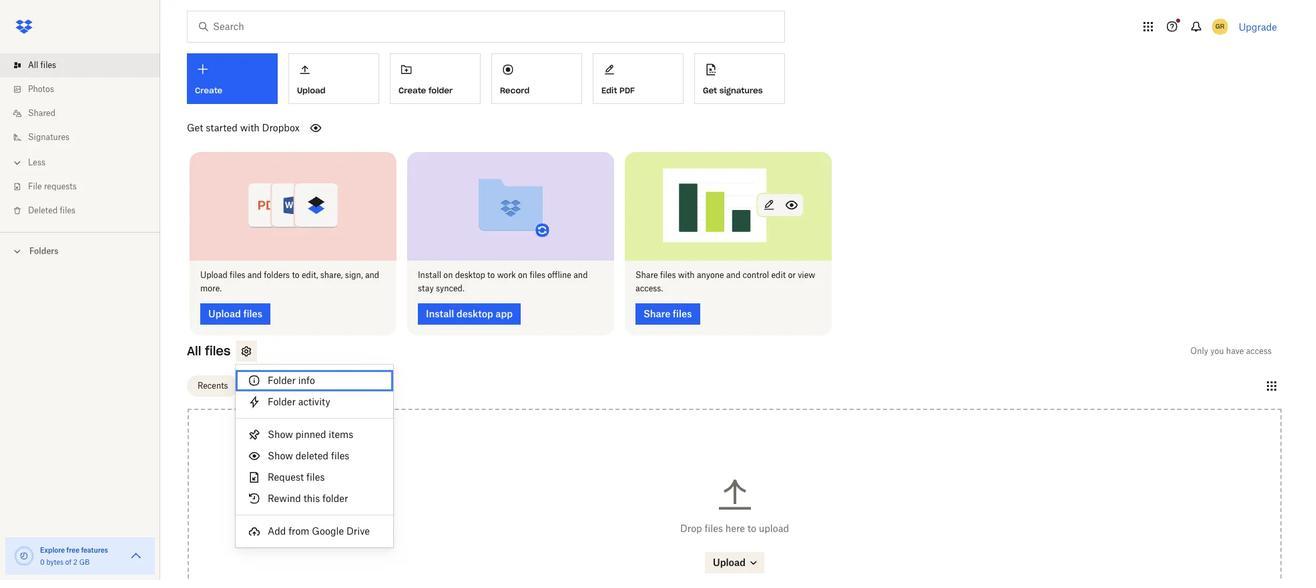 Task type: vqa. For each thing, say whether or not it's contained in the screenshot.
with
yes



Task type: describe. For each thing, give the bounding box(es) containing it.
show for show deleted files
[[268, 451, 293, 462]]

dropbox
[[262, 122, 300, 134]]

get started with dropbox
[[187, 122, 300, 134]]

show for show pinned items
[[268, 429, 293, 441]]

access.
[[636, 283, 663, 293]]

shared
[[28, 108, 55, 118]]

rewind this folder
[[268, 493, 348, 505]]

of
[[65, 559, 71, 567]]

pinned
[[296, 429, 326, 441]]

control
[[743, 270, 769, 280]]

all files inside list item
[[28, 60, 56, 70]]

requests
[[44, 182, 77, 192]]

starred
[[255, 381, 284, 391]]

share,
[[320, 270, 343, 280]]

request
[[268, 472, 304, 483]]

explore free features 0 bytes of 2 gb
[[40, 547, 108, 567]]

drop
[[680, 523, 702, 534]]

pdf
[[620, 85, 635, 95]]

rewind
[[268, 493, 301, 505]]

files inside menu item
[[331, 451, 349, 462]]

started
[[206, 122, 238, 134]]

request files menu item
[[236, 467, 393, 489]]

access
[[1246, 346, 1272, 356]]

shared link
[[11, 101, 160, 126]]

files left here
[[705, 523, 723, 534]]

upgrade
[[1239, 21, 1277, 32]]

offline
[[548, 270, 571, 280]]

upgrade link
[[1239, 21, 1277, 32]]

get signatures button
[[694, 53, 785, 104]]

explore
[[40, 547, 65, 555]]

folder for folder info
[[268, 375, 296, 387]]

less
[[28, 158, 45, 168]]

upload files and folders to edit, share, sign, and more.
[[200, 270, 379, 293]]

drop files here to upload
[[680, 523, 789, 534]]

create folder
[[399, 85, 453, 95]]

only
[[1191, 346, 1208, 356]]

and inside the share files with anyone and control edit or view access.
[[726, 270, 741, 280]]

view
[[798, 270, 815, 280]]

show deleted files
[[268, 451, 349, 462]]

2
[[73, 559, 77, 567]]

signatures
[[720, 85, 763, 95]]

install on desktop to work on files offline and stay synced.
[[418, 270, 588, 293]]

sign,
[[345, 270, 363, 280]]

you
[[1211, 346, 1224, 356]]

show pinned items
[[268, 429, 353, 441]]

items
[[329, 429, 353, 441]]

photos
[[28, 84, 54, 94]]

files inside menu item
[[306, 472, 325, 483]]

files inside the share files with anyone and control edit or view access.
[[660, 270, 676, 280]]

get for get started with dropbox
[[187, 122, 203, 134]]

files left folder settings icon in the left of the page
[[205, 344, 231, 359]]

free
[[67, 547, 79, 555]]

edit
[[771, 270, 786, 280]]

0
[[40, 559, 45, 567]]

files inside install on desktop to work on files offline and stay synced.
[[530, 270, 545, 280]]

rewind this folder menu item
[[236, 489, 393, 510]]

dropbox image
[[11, 13, 37, 40]]

work
[[497, 270, 516, 280]]

folder inside button
[[429, 85, 453, 95]]

deleted files
[[28, 206, 76, 216]]

anyone
[[697, 270, 724, 280]]

files inside upload files and folders to edit, share, sign, and more.
[[230, 270, 245, 280]]

recents button
[[187, 376, 239, 397]]

deleted files link
[[11, 199, 160, 223]]

photos link
[[11, 77, 160, 101]]

add
[[268, 526, 286, 537]]

deleted
[[296, 451, 329, 462]]

share files with anyone and control edit or view access.
[[636, 270, 815, 293]]

folder activity menu item
[[236, 392, 393, 413]]

to for install on desktop to work on files offline and stay synced.
[[487, 270, 495, 280]]

add from google drive menu item
[[236, 521, 393, 543]]

1 vertical spatial all
[[187, 344, 201, 359]]

add from google drive
[[268, 526, 370, 537]]

here
[[726, 523, 745, 534]]

gb
[[79, 559, 90, 567]]

desktop
[[455, 270, 485, 280]]

show pinned items menu item
[[236, 425, 393, 446]]

create folder button
[[390, 53, 481, 104]]

synced.
[[436, 283, 465, 293]]



Task type: locate. For each thing, give the bounding box(es) containing it.
2 and from the left
[[365, 270, 379, 280]]

drive
[[346, 526, 370, 537]]

0 horizontal spatial all files
[[28, 60, 56, 70]]

signatures
[[28, 132, 69, 142]]

0 horizontal spatial get
[[187, 122, 203, 134]]

and right sign,
[[365, 270, 379, 280]]

show deleted files menu item
[[236, 446, 393, 467]]

with left the anyone
[[678, 270, 695, 280]]

get
[[703, 85, 717, 95], [187, 122, 203, 134]]

deleted
[[28, 206, 58, 216]]

files up photos
[[40, 60, 56, 70]]

0 horizontal spatial folder
[[322, 493, 348, 505]]

to inside install on desktop to work on files offline and stay synced.
[[487, 270, 495, 280]]

files down items
[[331, 451, 349, 462]]

with right started
[[240, 122, 260, 134]]

1 horizontal spatial get
[[703, 85, 717, 95]]

create
[[399, 85, 426, 95]]

folder inside menu item
[[268, 375, 296, 387]]

on right work
[[518, 270, 528, 280]]

0 vertical spatial folder
[[429, 85, 453, 95]]

starred button
[[244, 376, 294, 397]]

folder right this
[[322, 493, 348, 505]]

files right upload
[[230, 270, 245, 280]]

upload
[[200, 270, 227, 280]]

folder left info
[[268, 375, 296, 387]]

1 vertical spatial folder
[[322, 493, 348, 505]]

features
[[81, 547, 108, 555]]

with for files
[[678, 270, 695, 280]]

to for drop files here to upload
[[748, 523, 756, 534]]

to inside upload files and folders to edit, share, sign, and more.
[[292, 270, 300, 280]]

recents
[[198, 381, 228, 391]]

2 folder from the top
[[268, 397, 296, 408]]

0 horizontal spatial to
[[292, 270, 300, 280]]

all files
[[28, 60, 56, 70], [187, 344, 231, 359]]

and right offline
[[574, 270, 588, 280]]

edit
[[602, 85, 617, 95]]

1 horizontal spatial with
[[678, 270, 695, 280]]

signatures link
[[11, 126, 160, 150]]

file
[[28, 182, 42, 192]]

0 vertical spatial get
[[703, 85, 717, 95]]

1 horizontal spatial all
[[187, 344, 201, 359]]

4 and from the left
[[726, 270, 741, 280]]

to left "edit,"
[[292, 270, 300, 280]]

1 vertical spatial get
[[187, 122, 203, 134]]

files inside list item
[[40, 60, 56, 70]]

have
[[1226, 346, 1244, 356]]

edit pdf
[[602, 85, 635, 95]]

google
[[312, 526, 344, 537]]

folder
[[429, 85, 453, 95], [322, 493, 348, 505]]

1 horizontal spatial on
[[518, 270, 528, 280]]

show up request
[[268, 451, 293, 462]]

and left "control"
[[726, 270, 741, 280]]

2 on from the left
[[518, 270, 528, 280]]

all files list item
[[0, 53, 160, 77]]

upload
[[759, 523, 789, 534]]

2 horizontal spatial to
[[748, 523, 756, 534]]

to right here
[[748, 523, 756, 534]]

0 horizontal spatial on
[[444, 270, 453, 280]]

get inside button
[[703, 85, 717, 95]]

folder inside menu item
[[268, 397, 296, 408]]

all
[[28, 60, 38, 70], [187, 344, 201, 359]]

less image
[[11, 156, 24, 170]]

files right the deleted
[[60, 206, 76, 216]]

record
[[500, 85, 530, 95]]

0 vertical spatial show
[[268, 429, 293, 441]]

file requests link
[[11, 175, 160, 199]]

1 vertical spatial show
[[268, 451, 293, 462]]

1 folder from the top
[[268, 375, 296, 387]]

all up recents
[[187, 344, 201, 359]]

list containing all files
[[0, 45, 160, 232]]

with
[[240, 122, 260, 134], [678, 270, 695, 280]]

folder activity
[[268, 397, 330, 408]]

3 and from the left
[[574, 270, 588, 280]]

1 on from the left
[[444, 270, 453, 280]]

and
[[248, 270, 262, 280], [365, 270, 379, 280], [574, 270, 588, 280], [726, 270, 741, 280]]

more.
[[200, 283, 222, 293]]

all files up recents
[[187, 344, 231, 359]]

get signatures
[[703, 85, 763, 95]]

with for started
[[240, 122, 260, 134]]

all up photos
[[28, 60, 38, 70]]

0 vertical spatial all
[[28, 60, 38, 70]]

1 vertical spatial with
[[678, 270, 695, 280]]

show
[[268, 429, 293, 441], [268, 451, 293, 462]]

share
[[636, 270, 658, 280]]

0 vertical spatial folder
[[268, 375, 296, 387]]

1 show from the top
[[268, 429, 293, 441]]

files
[[40, 60, 56, 70], [60, 206, 76, 216], [230, 270, 245, 280], [530, 270, 545, 280], [660, 270, 676, 280], [205, 344, 231, 359], [331, 451, 349, 462], [306, 472, 325, 483], [705, 523, 723, 534]]

record button
[[491, 53, 582, 104]]

folder info
[[268, 375, 315, 387]]

folder right "create"
[[429, 85, 453, 95]]

2 show from the top
[[268, 451, 293, 462]]

files down show deleted files menu item
[[306, 472, 325, 483]]

get left started
[[187, 122, 203, 134]]

folder settings image
[[239, 344, 255, 360]]

1 and from the left
[[248, 270, 262, 280]]

this
[[304, 493, 320, 505]]

folder down starred
[[268, 397, 296, 408]]

folder inside menu item
[[322, 493, 348, 505]]

files right the share in the top of the page
[[660, 270, 676, 280]]

1 horizontal spatial to
[[487, 270, 495, 280]]

and inside install on desktop to work on files offline and stay synced.
[[574, 270, 588, 280]]

1 vertical spatial folder
[[268, 397, 296, 408]]

stay
[[418, 283, 434, 293]]

0 vertical spatial all files
[[28, 60, 56, 70]]

get left signatures
[[703, 85, 717, 95]]

all inside list item
[[28, 60, 38, 70]]

and left folders
[[248, 270, 262, 280]]

request files
[[268, 472, 325, 483]]

edit,
[[302, 270, 318, 280]]

1 horizontal spatial all files
[[187, 344, 231, 359]]

info
[[298, 375, 315, 387]]

only you have access
[[1191, 346, 1272, 356]]

list
[[0, 45, 160, 232]]

show left pinned
[[268, 429, 293, 441]]

files left offline
[[530, 270, 545, 280]]

bytes
[[46, 559, 63, 567]]

folders
[[29, 246, 58, 256]]

all files up photos
[[28, 60, 56, 70]]

to
[[292, 270, 300, 280], [487, 270, 495, 280], [748, 523, 756, 534]]

folder info menu item
[[236, 371, 393, 392]]

from
[[289, 526, 309, 537]]

or
[[788, 270, 796, 280]]

0 horizontal spatial all
[[28, 60, 38, 70]]

1 vertical spatial all files
[[187, 344, 231, 359]]

to left work
[[487, 270, 495, 280]]

folder
[[268, 375, 296, 387], [268, 397, 296, 408]]

folder for folder activity
[[268, 397, 296, 408]]

activity
[[298, 397, 330, 408]]

folders
[[264, 270, 290, 280]]

1 horizontal spatial folder
[[429, 85, 453, 95]]

0 vertical spatial with
[[240, 122, 260, 134]]

0 horizontal spatial with
[[240, 122, 260, 134]]

on up synced.
[[444, 270, 453, 280]]

folders button
[[0, 241, 160, 261]]

all files link
[[11, 53, 160, 77]]

quota usage element
[[13, 546, 35, 567]]

get for get signatures
[[703, 85, 717, 95]]

edit pdf button
[[593, 53, 684, 104]]

install
[[418, 270, 441, 280]]

file requests
[[28, 182, 77, 192]]

with inside the share files with anyone and control edit or view access.
[[678, 270, 695, 280]]



